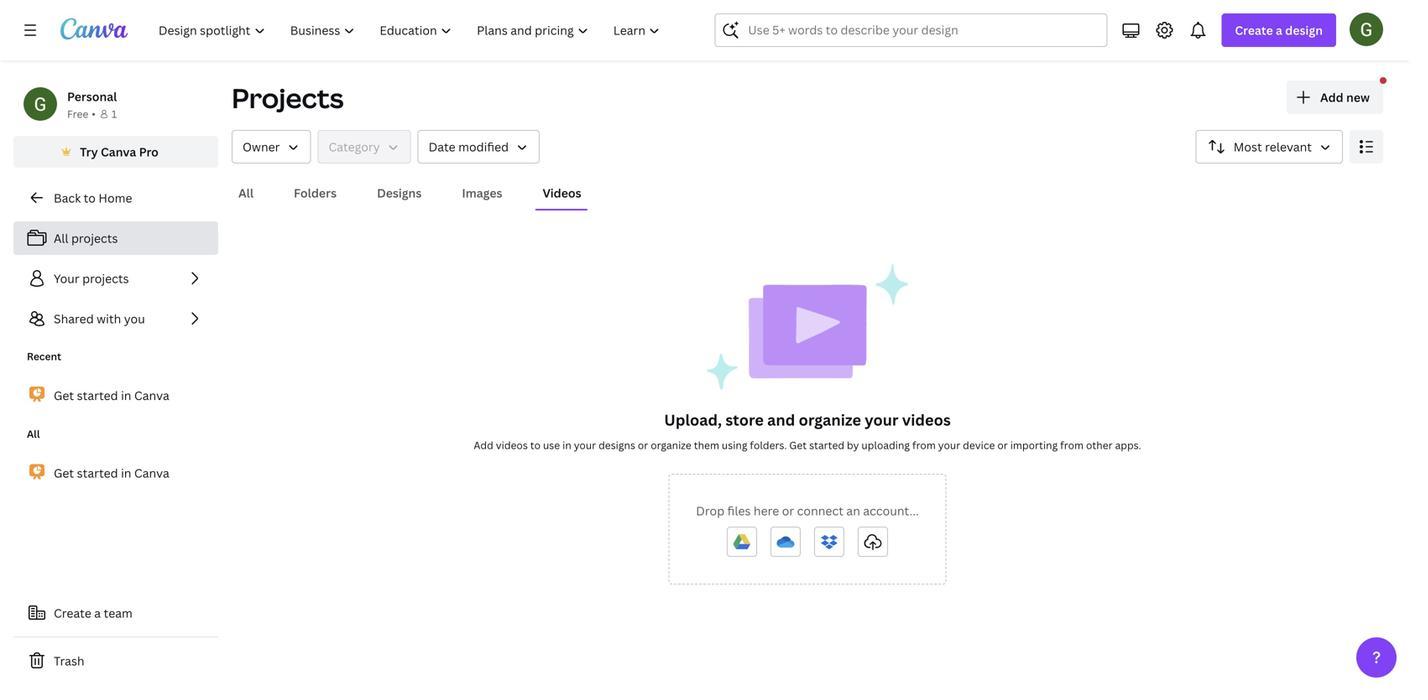 Task type: describe. For each thing, give the bounding box(es) containing it.
list containing all projects
[[13, 222, 218, 336]]

using
[[722, 439, 748, 453]]

1 horizontal spatial or
[[782, 503, 795, 519]]

0 horizontal spatial or
[[638, 439, 649, 453]]

0 vertical spatial videos
[[903, 410, 951, 431]]

1 get started in canva link from the top
[[13, 378, 218, 414]]

2 horizontal spatial your
[[939, 439, 961, 453]]

files
[[728, 503, 751, 519]]

shared with you
[[54, 311, 145, 327]]

to inside upload, store and organize your videos add videos to use in your designs or organize them using folders. get started by uploading from your device or importing from other apps.
[[531, 439, 541, 453]]

uploading
[[862, 439, 910, 453]]

add inside dropdown button
[[1321, 89, 1344, 105]]

try canva pro button
[[13, 136, 218, 168]]

back
[[54, 190, 81, 206]]

design
[[1286, 22, 1323, 38]]

1 horizontal spatial organize
[[799, 410, 862, 431]]

your projects
[[54, 271, 129, 287]]

started for 2nd get started in canva link from the bottom
[[77, 388, 118, 404]]

with
[[97, 311, 121, 327]]

in for 2nd get started in canva link from the bottom
[[121, 388, 131, 404]]

pro
[[139, 144, 159, 160]]

them
[[694, 439, 720, 453]]

1 horizontal spatial your
[[865, 410, 899, 431]]

and
[[768, 410, 796, 431]]

trash link
[[13, 645, 218, 679]]

Sort by button
[[1196, 130, 1344, 164]]

Date modified button
[[418, 130, 540, 164]]

projects
[[232, 80, 344, 116]]

recent
[[27, 350, 61, 364]]

2 vertical spatial all
[[27, 427, 40, 441]]

create for create a design
[[1236, 22, 1274, 38]]

all for "all" "button"
[[238, 185, 254, 201]]

trash
[[54, 654, 84, 670]]

designs button
[[370, 177, 429, 209]]

personal
[[67, 89, 117, 105]]

upload, store and organize your videos add videos to use in your designs or organize them using folders. get started by uploading from your device or importing from other apps.
[[474, 410, 1142, 453]]

drop
[[696, 503, 725, 519]]

1 vertical spatial videos
[[496, 439, 528, 453]]

•
[[92, 107, 96, 121]]

all projects link
[[13, 222, 218, 255]]

an
[[847, 503, 861, 519]]

other
[[1087, 439, 1113, 453]]

team
[[104, 606, 133, 622]]

all for all projects
[[54, 231, 68, 246]]

gary orlando image
[[1350, 12, 1384, 46]]

drop files here or connect an account...
[[696, 503, 919, 519]]

back to home
[[54, 190, 132, 206]]

connect
[[797, 503, 844, 519]]

by
[[847, 439, 859, 453]]

create a team button
[[13, 597, 218, 631]]

upload,
[[664, 410, 722, 431]]

all button
[[232, 177, 260, 209]]

try
[[80, 144, 98, 160]]

Owner button
[[232, 130, 311, 164]]

importing
[[1011, 439, 1058, 453]]

in for second get started in canva link from the top of the page
[[121, 465, 131, 481]]

most relevant
[[1234, 139, 1313, 155]]

owner
[[243, 139, 280, 155]]

here
[[754, 503, 780, 519]]

try canva pro
[[80, 144, 159, 160]]

canva for second get started in canva link from the top of the page
[[134, 465, 169, 481]]

add new button
[[1287, 81, 1384, 114]]

modified
[[459, 139, 509, 155]]

get for second get started in canva link from the top of the page
[[54, 465, 74, 481]]

add inside upload, store and organize your videos add videos to use in your designs or organize them using folders. get started by uploading from your device or importing from other apps.
[[474, 439, 494, 453]]



Task type: locate. For each thing, give the bounding box(es) containing it.
shared with you link
[[13, 302, 218, 336]]

your
[[865, 410, 899, 431], [574, 439, 596, 453], [939, 439, 961, 453]]

Category button
[[318, 130, 411, 164]]

you
[[124, 311, 145, 327]]

0 horizontal spatial all
[[27, 427, 40, 441]]

create
[[1236, 22, 1274, 38], [54, 606, 91, 622]]

1 vertical spatial create
[[54, 606, 91, 622]]

2 vertical spatial in
[[121, 465, 131, 481]]

a left team on the bottom of the page
[[94, 606, 101, 622]]

in inside upload, store and organize your videos add videos to use in your designs or organize them using folders. get started by uploading from your device or importing from other apps.
[[563, 439, 572, 453]]

free •
[[67, 107, 96, 121]]

1 vertical spatial canva
[[134, 388, 169, 404]]

2 vertical spatial started
[[77, 465, 118, 481]]

from left other
[[1061, 439, 1084, 453]]

from right uploading
[[913, 439, 936, 453]]

a inside "dropdown button"
[[1276, 22, 1283, 38]]

videos up uploading
[[903, 410, 951, 431]]

0 horizontal spatial a
[[94, 606, 101, 622]]

2 vertical spatial canva
[[134, 465, 169, 481]]

apps.
[[1116, 439, 1142, 453]]

1 horizontal spatial all
[[54, 231, 68, 246]]

or right designs
[[638, 439, 649, 453]]

1 horizontal spatial add
[[1321, 89, 1344, 105]]

0 vertical spatial started
[[77, 388, 118, 404]]

projects down back to home on the top of the page
[[71, 231, 118, 246]]

list
[[13, 222, 218, 336]]

1 horizontal spatial videos
[[903, 410, 951, 431]]

your
[[54, 271, 80, 287]]

a left "design"
[[1276, 22, 1283, 38]]

back to home link
[[13, 181, 218, 215]]

2 vertical spatial get
[[54, 465, 74, 481]]

2 horizontal spatial or
[[998, 439, 1008, 453]]

home
[[99, 190, 132, 206]]

2 get started in canva from the top
[[54, 465, 169, 481]]

2 from from the left
[[1061, 439, 1084, 453]]

0 vertical spatial organize
[[799, 410, 862, 431]]

a
[[1276, 22, 1283, 38], [94, 606, 101, 622]]

your projects link
[[13, 262, 218, 296]]

1
[[112, 107, 117, 121]]

2 get started in canva link from the top
[[13, 456, 218, 491]]

create for create a team
[[54, 606, 91, 622]]

0 horizontal spatial add
[[474, 439, 494, 453]]

add left new
[[1321, 89, 1344, 105]]

device
[[963, 439, 995, 453]]

1 vertical spatial get
[[790, 439, 807, 453]]

0 vertical spatial get started in canva link
[[13, 378, 218, 414]]

add
[[1321, 89, 1344, 105], [474, 439, 494, 453]]

create inside "dropdown button"
[[1236, 22, 1274, 38]]

organize
[[799, 410, 862, 431], [651, 439, 692, 453]]

0 vertical spatial in
[[121, 388, 131, 404]]

started inside upload, store and organize your videos add videos to use in your designs or organize them using folders. get started by uploading from your device or importing from other apps.
[[810, 439, 845, 453]]

None search field
[[715, 13, 1108, 47]]

2 horizontal spatial all
[[238, 185, 254, 201]]

0 vertical spatial all
[[238, 185, 254, 201]]

from
[[913, 439, 936, 453], [1061, 439, 1084, 453]]

1 vertical spatial add
[[474, 439, 494, 453]]

1 vertical spatial in
[[563, 439, 572, 453]]

0 horizontal spatial videos
[[496, 439, 528, 453]]

or
[[638, 439, 649, 453], [998, 439, 1008, 453], [782, 503, 795, 519]]

0 vertical spatial projects
[[71, 231, 118, 246]]

1 horizontal spatial to
[[531, 439, 541, 453]]

1 from from the left
[[913, 439, 936, 453]]

organize down upload, on the bottom
[[651, 439, 692, 453]]

add new
[[1321, 89, 1370, 105]]

organize up by
[[799, 410, 862, 431]]

0 horizontal spatial organize
[[651, 439, 692, 453]]

free
[[67, 107, 88, 121]]

designs
[[377, 185, 422, 201]]

started for second get started in canva link from the top of the page
[[77, 465, 118, 481]]

1 vertical spatial started
[[810, 439, 845, 453]]

canva
[[101, 144, 136, 160], [134, 388, 169, 404], [134, 465, 169, 481]]

1 vertical spatial to
[[531, 439, 541, 453]]

relevant
[[1266, 139, 1313, 155]]

1 vertical spatial all
[[54, 231, 68, 246]]

videos left use
[[496, 439, 528, 453]]

get
[[54, 388, 74, 404], [790, 439, 807, 453], [54, 465, 74, 481]]

most
[[1234, 139, 1263, 155]]

0 vertical spatial get started in canva
[[54, 388, 169, 404]]

add left use
[[474, 439, 494, 453]]

category
[[329, 139, 380, 155]]

0 horizontal spatial your
[[574, 439, 596, 453]]

create a design
[[1236, 22, 1323, 38]]

to right back
[[84, 190, 96, 206]]

get started in canva for second get started in canva link from the top of the page
[[54, 465, 169, 481]]

create a design button
[[1222, 13, 1337, 47]]

videos
[[543, 185, 582, 201]]

1 vertical spatial a
[[94, 606, 101, 622]]

a for design
[[1276, 22, 1283, 38]]

get for 2nd get started in canva link from the bottom
[[54, 388, 74, 404]]

create left team on the bottom of the page
[[54, 606, 91, 622]]

projects
[[71, 231, 118, 246], [82, 271, 129, 287]]

folders.
[[750, 439, 787, 453]]

0 vertical spatial get
[[54, 388, 74, 404]]

designs
[[599, 439, 636, 453]]

Search search field
[[749, 14, 1074, 46]]

1 vertical spatial get started in canva link
[[13, 456, 218, 491]]

projects for your projects
[[82, 271, 129, 287]]

a for team
[[94, 606, 101, 622]]

date
[[429, 139, 456, 155]]

all down owner
[[238, 185, 254, 201]]

0 vertical spatial to
[[84, 190, 96, 206]]

0 vertical spatial a
[[1276, 22, 1283, 38]]

all inside "button"
[[238, 185, 254, 201]]

1 vertical spatial get started in canva
[[54, 465, 169, 481]]

your left designs
[[574, 439, 596, 453]]

0 vertical spatial add
[[1321, 89, 1344, 105]]

get inside upload, store and organize your videos add videos to use in your designs or organize them using folders. get started by uploading from your device or importing from other apps.
[[790, 439, 807, 453]]

all projects
[[54, 231, 118, 246]]

videos
[[903, 410, 951, 431], [496, 439, 528, 453]]

store
[[726, 410, 764, 431]]

canva for 2nd get started in canva link from the bottom
[[134, 388, 169, 404]]

folders
[[294, 185, 337, 201]]

create inside button
[[54, 606, 91, 622]]

account...
[[864, 503, 919, 519]]

1 horizontal spatial from
[[1061, 439, 1084, 453]]

images
[[462, 185, 503, 201]]

or right device
[[998, 439, 1008, 453]]

use
[[543, 439, 560, 453]]

new
[[1347, 89, 1370, 105]]

date modified
[[429, 139, 509, 155]]

projects for all projects
[[71, 231, 118, 246]]

videos button
[[536, 177, 588, 209]]

a inside button
[[94, 606, 101, 622]]

1 horizontal spatial create
[[1236, 22, 1274, 38]]

create left "design"
[[1236, 22, 1274, 38]]

to
[[84, 190, 96, 206], [531, 439, 541, 453]]

or right here
[[782, 503, 795, 519]]

get started in canva for 2nd get started in canva link from the bottom
[[54, 388, 169, 404]]

your left device
[[939, 439, 961, 453]]

all
[[238, 185, 254, 201], [54, 231, 68, 246], [27, 427, 40, 441]]

create a team
[[54, 606, 133, 622]]

get started in canva link
[[13, 378, 218, 414], [13, 456, 218, 491]]

1 vertical spatial organize
[[651, 439, 692, 453]]

0 horizontal spatial from
[[913, 439, 936, 453]]

top level navigation element
[[148, 13, 675, 47]]

to left use
[[531, 439, 541, 453]]

all down "recent" at the bottom left of the page
[[27, 427, 40, 441]]

0 horizontal spatial create
[[54, 606, 91, 622]]

0 vertical spatial canva
[[101, 144, 136, 160]]

1 get started in canva from the top
[[54, 388, 169, 404]]

all up your
[[54, 231, 68, 246]]

your up uploading
[[865, 410, 899, 431]]

shared
[[54, 311, 94, 327]]

1 horizontal spatial a
[[1276, 22, 1283, 38]]

canva inside button
[[101, 144, 136, 160]]

projects right your
[[82, 271, 129, 287]]

started
[[77, 388, 118, 404], [810, 439, 845, 453], [77, 465, 118, 481]]

folders button
[[287, 177, 344, 209]]

in
[[121, 388, 131, 404], [563, 439, 572, 453], [121, 465, 131, 481]]

0 horizontal spatial to
[[84, 190, 96, 206]]

get started in canva
[[54, 388, 169, 404], [54, 465, 169, 481]]

0 vertical spatial create
[[1236, 22, 1274, 38]]

images button
[[455, 177, 509, 209]]

1 vertical spatial projects
[[82, 271, 129, 287]]



Task type: vqa. For each thing, say whether or not it's contained in the screenshot.
responsive
no



